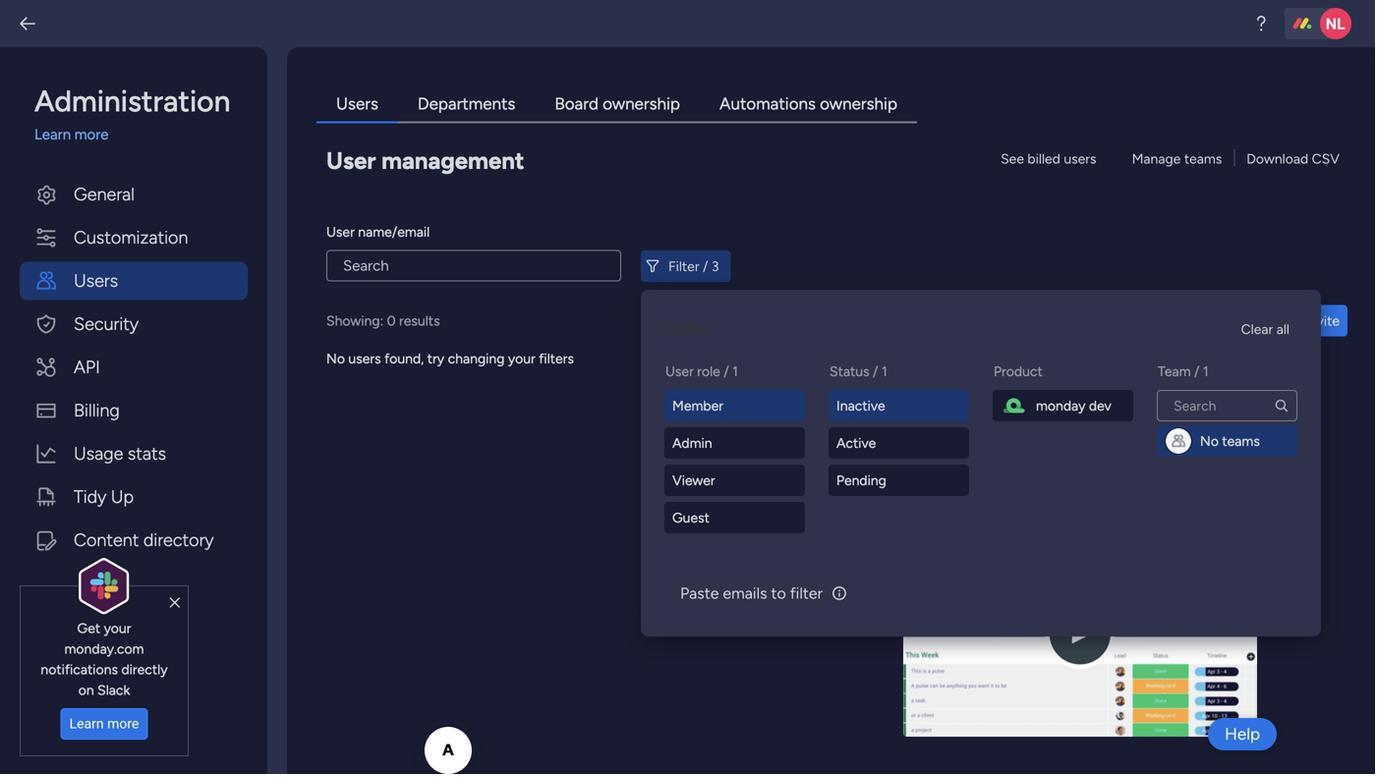 Task type: vqa. For each thing, say whether or not it's contained in the screenshot.
Search in workspace field
no



Task type: locate. For each thing, give the bounding box(es) containing it.
ownership right automations
[[820, 94, 897, 114]]

1 vertical spatial users
[[348, 350, 381, 367]]

dapulse x slim image
[[170, 595, 180, 612]]

user left role
[[665, 363, 694, 380]]

more inside button
[[107, 716, 139, 733]]

your
[[508, 350, 535, 367], [104, 620, 131, 637]]

board ownership
[[555, 94, 680, 114]]

1 horizontal spatial your
[[508, 350, 535, 367]]

0 horizontal spatial 1
[[732, 363, 738, 380]]

1 vertical spatial user
[[326, 224, 355, 240]]

0 vertical spatial users
[[336, 94, 378, 114]]

1 vertical spatial no
[[1200, 433, 1219, 450]]

more
[[74, 126, 109, 144], [107, 716, 139, 733]]

usage stats
[[74, 443, 166, 464]]

user
[[326, 146, 376, 175], [326, 224, 355, 240], [665, 363, 694, 380]]

1 horizontal spatial 1
[[882, 363, 887, 380]]

try
[[427, 350, 444, 367]]

changing
[[448, 350, 505, 367]]

admin
[[672, 435, 712, 452]]

directory
[[143, 530, 214, 551]]

0 horizontal spatial no
[[326, 350, 345, 367]]

2 vertical spatial user
[[665, 363, 694, 380]]

billing button
[[20, 392, 248, 430]]

viewer button
[[665, 465, 805, 496]]

/ for filter
[[703, 258, 708, 275]]

1 horizontal spatial users
[[1064, 150, 1097, 167]]

0 vertical spatial no
[[326, 350, 345, 367]]

1 horizontal spatial ownership
[[820, 94, 897, 114]]

active button
[[829, 428, 969, 459]]

user name/email
[[326, 224, 430, 240]]

1 horizontal spatial no
[[1200, 433, 1219, 450]]

teams inside button
[[1222, 433, 1260, 450]]

ownership for board ownership
[[603, 94, 680, 114]]

ownership right the board
[[603, 94, 680, 114]]

general
[[74, 184, 135, 205]]

security
[[74, 314, 139, 335]]

your left filters
[[508, 350, 535, 367]]

csv
[[1312, 150, 1340, 167]]

2 ownership from the left
[[820, 94, 897, 114]]

manage teams
[[1132, 150, 1222, 167]]

ownership
[[603, 94, 680, 114], [820, 94, 897, 114]]

users down the showing:
[[348, 350, 381, 367]]

1 1 from the left
[[732, 363, 738, 380]]

1 vertical spatial users
[[74, 270, 118, 291]]

up
[[111, 487, 134, 508]]

/ inside filter / 3 dropdown button
[[703, 258, 708, 275]]

users right billed
[[1064, 150, 1097, 167]]

None search field
[[1157, 390, 1298, 422]]

user down users link
[[326, 146, 376, 175]]

1 ownership from the left
[[603, 94, 680, 114]]

0 vertical spatial learn
[[34, 126, 71, 144]]

2 horizontal spatial 1
[[1203, 363, 1209, 380]]

/
[[703, 258, 708, 275], [724, 363, 729, 380], [873, 363, 878, 380], [1194, 363, 1200, 380]]

1 vertical spatial learn
[[69, 716, 104, 733]]

teams right the manage
[[1184, 150, 1222, 167]]

user for user management
[[326, 146, 376, 175]]

users up user management
[[336, 94, 378, 114]]

automations ownership
[[720, 94, 897, 114]]

teams inside 'button'
[[1184, 150, 1222, 167]]

monday dev button
[[993, 390, 1133, 422]]

usage
[[74, 443, 123, 464]]

1 for status / 1
[[882, 363, 887, 380]]

1 horizontal spatial users
[[336, 94, 378, 114]]

viewer
[[672, 472, 715, 489]]

/ for team
[[1194, 363, 1200, 380]]

noah lott image
[[1320, 8, 1352, 39]]

your up monday.com
[[104, 620, 131, 637]]

billing
[[74, 400, 120, 421]]

learn inside 'administration learn more'
[[34, 126, 71, 144]]

your inside get your monday.com notifications directly on slack
[[104, 620, 131, 637]]

usage stats button
[[20, 435, 248, 473]]

user left name/email
[[326, 224, 355, 240]]

0 vertical spatial teams
[[1184, 150, 1222, 167]]

get
[[77, 620, 100, 637]]

stats
[[128, 443, 166, 464]]

1 vertical spatial your
[[104, 620, 131, 637]]

no inside button
[[1200, 433, 1219, 450]]

member button
[[665, 390, 805, 422]]

1 right status
[[882, 363, 887, 380]]

/ right status
[[873, 363, 878, 380]]

learn down on
[[69, 716, 104, 733]]

monday
[[1036, 398, 1086, 414]]

no for no teams
[[1200, 433, 1219, 450]]

users inside users button
[[74, 270, 118, 291]]

filter / 3 button
[[641, 251, 731, 282]]

no down the search search box
[[1200, 433, 1219, 450]]

board
[[555, 94, 599, 114]]

users inside users link
[[336, 94, 378, 114]]

directly
[[121, 661, 168, 678]]

dev
[[1089, 398, 1112, 414]]

more down administration
[[74, 126, 109, 144]]

see billed users
[[1001, 150, 1097, 167]]

api button
[[20, 348, 248, 387]]

user for user role / 1
[[665, 363, 694, 380]]

no
[[326, 350, 345, 367], [1200, 433, 1219, 450]]

no down the showing:
[[326, 350, 345, 367]]

0 horizontal spatial users
[[74, 270, 118, 291]]

3 1 from the left
[[1203, 363, 1209, 380]]

filter
[[790, 584, 823, 603]]

inactive
[[837, 398, 885, 414]]

showing:
[[326, 313, 383, 329]]

0 vertical spatial more
[[74, 126, 109, 144]]

learn down administration
[[34, 126, 71, 144]]

users
[[336, 94, 378, 114], [74, 270, 118, 291]]

departments link
[[398, 87, 535, 123]]

/ left 3
[[703, 258, 708, 275]]

1 vertical spatial more
[[107, 716, 139, 733]]

0 vertical spatial user
[[326, 146, 376, 175]]

search image
[[1274, 398, 1290, 414]]

users up security
[[74, 270, 118, 291]]

1 right team in the right top of the page
[[1203, 363, 1209, 380]]

teams down the search search box
[[1222, 433, 1260, 450]]

role
[[697, 363, 720, 380]]

automations
[[720, 94, 816, 114]]

clear all button
[[1233, 314, 1298, 345]]

more down slack
[[107, 716, 139, 733]]

1 vertical spatial teams
[[1222, 433, 1260, 450]]

customization
[[74, 227, 188, 248]]

0 horizontal spatial ownership
[[603, 94, 680, 114]]

filters
[[539, 350, 574, 367]]

0 vertical spatial users
[[1064, 150, 1097, 167]]

0 horizontal spatial your
[[104, 620, 131, 637]]

learn more button
[[61, 709, 148, 740]]

monday.com
[[64, 641, 144, 657]]

1 right role
[[732, 363, 738, 380]]

/ for status
[[873, 363, 878, 380]]

invite
[[1305, 313, 1340, 329]]

learn
[[34, 126, 71, 144], [69, 716, 104, 733]]

filter / 3
[[668, 258, 719, 275]]

2 1 from the left
[[882, 363, 887, 380]]

0
[[387, 313, 396, 329]]

results
[[399, 313, 440, 329]]

users
[[1064, 150, 1097, 167], [348, 350, 381, 367]]

teams
[[1184, 150, 1222, 167], [1222, 433, 1260, 450]]

/ right team in the right top of the page
[[1194, 363, 1200, 380]]



Task type: describe. For each thing, give the bounding box(es) containing it.
management
[[382, 146, 524, 175]]

administration
[[34, 84, 230, 119]]

pending
[[837, 472, 887, 489]]

notifications
[[41, 661, 118, 678]]

user for user name/email
[[326, 224, 355, 240]]

see
[[1001, 150, 1024, 167]]

Search text field
[[326, 250, 621, 282]]

security button
[[20, 305, 248, 344]]

slack
[[97, 682, 130, 699]]

download
[[1247, 150, 1309, 167]]

ownership for automations ownership
[[820, 94, 897, 114]]

clear
[[1241, 321, 1273, 338]]

clear all
[[1241, 321, 1290, 338]]

get your monday.com notifications directly on slack
[[41, 620, 168, 699]]

showing: 0 results
[[326, 313, 440, 329]]

no for no users found, try changing your filters
[[326, 350, 345, 367]]

0 vertical spatial your
[[508, 350, 535, 367]]

download csv button
[[1239, 143, 1348, 174]]

pending button
[[829, 465, 969, 496]]

departments
[[418, 94, 515, 114]]

filter
[[668, 258, 699, 275]]

filters
[[665, 320, 708, 339]]

team / 1
[[1158, 363, 1209, 380]]

member
[[672, 398, 723, 414]]

paste emails to filter
[[680, 584, 823, 603]]

Search search field
[[1157, 390, 1298, 422]]

paste
[[680, 584, 719, 603]]

download csv
[[1247, 150, 1340, 167]]

automations ownership link
[[700, 87, 917, 123]]

status / 1
[[830, 363, 887, 380]]

general button
[[20, 175, 248, 214]]

teams for manage teams
[[1184, 150, 1222, 167]]

users inside button
[[1064, 150, 1097, 167]]

tidy
[[74, 487, 106, 508]]

3
[[712, 258, 719, 275]]

no teams button
[[1157, 426, 1298, 457]]

content directory
[[74, 530, 214, 551]]

see billed users button
[[993, 143, 1104, 174]]

back to workspace image
[[18, 14, 37, 33]]

more inside 'administration learn more'
[[74, 126, 109, 144]]

help image
[[1251, 14, 1271, 33]]

user role / 1
[[665, 363, 738, 380]]

customization button
[[20, 219, 248, 257]]

no users found, try changing your filters
[[326, 350, 574, 367]]

1 for team / 1
[[1203, 363, 1209, 380]]

teams for no teams
[[1222, 433, 1260, 450]]

emails
[[723, 584, 767, 603]]

manage teams button
[[1124, 143, 1230, 174]]

all
[[1277, 321, 1290, 338]]

guest button
[[665, 502, 805, 534]]

billed
[[1028, 150, 1061, 167]]

no teams
[[1200, 433, 1260, 450]]

administration learn more
[[34, 84, 230, 144]]

active
[[837, 435, 876, 452]]

guest
[[672, 510, 710, 526]]

learn more link
[[34, 124, 248, 146]]

board ownership link
[[535, 87, 700, 123]]

help
[[1225, 724, 1260, 745]]

learn more
[[69, 716, 139, 733]]

content
[[74, 530, 139, 551]]

on
[[78, 682, 94, 699]]

help button
[[1208, 719, 1277, 751]]

name/email
[[358, 224, 430, 240]]

users button
[[20, 262, 248, 300]]

users link
[[317, 87, 398, 123]]

monday dev
[[1036, 398, 1112, 414]]

tidy up
[[74, 487, 134, 508]]

v2 surface invite image
[[1284, 314, 1298, 328]]

paste emails to filter button
[[665, 574, 864, 613]]

team
[[1158, 363, 1191, 380]]

api
[[74, 357, 100, 378]]

manage
[[1132, 150, 1181, 167]]

user management
[[326, 146, 524, 175]]

invite button
[[1276, 305, 1348, 337]]

tidy up button
[[20, 478, 248, 517]]

/ right role
[[724, 363, 729, 380]]

product
[[994, 363, 1043, 380]]

to
[[771, 584, 786, 603]]

learn inside button
[[69, 716, 104, 733]]

inactive button
[[829, 390, 969, 422]]

found,
[[384, 350, 424, 367]]

0 horizontal spatial users
[[348, 350, 381, 367]]



